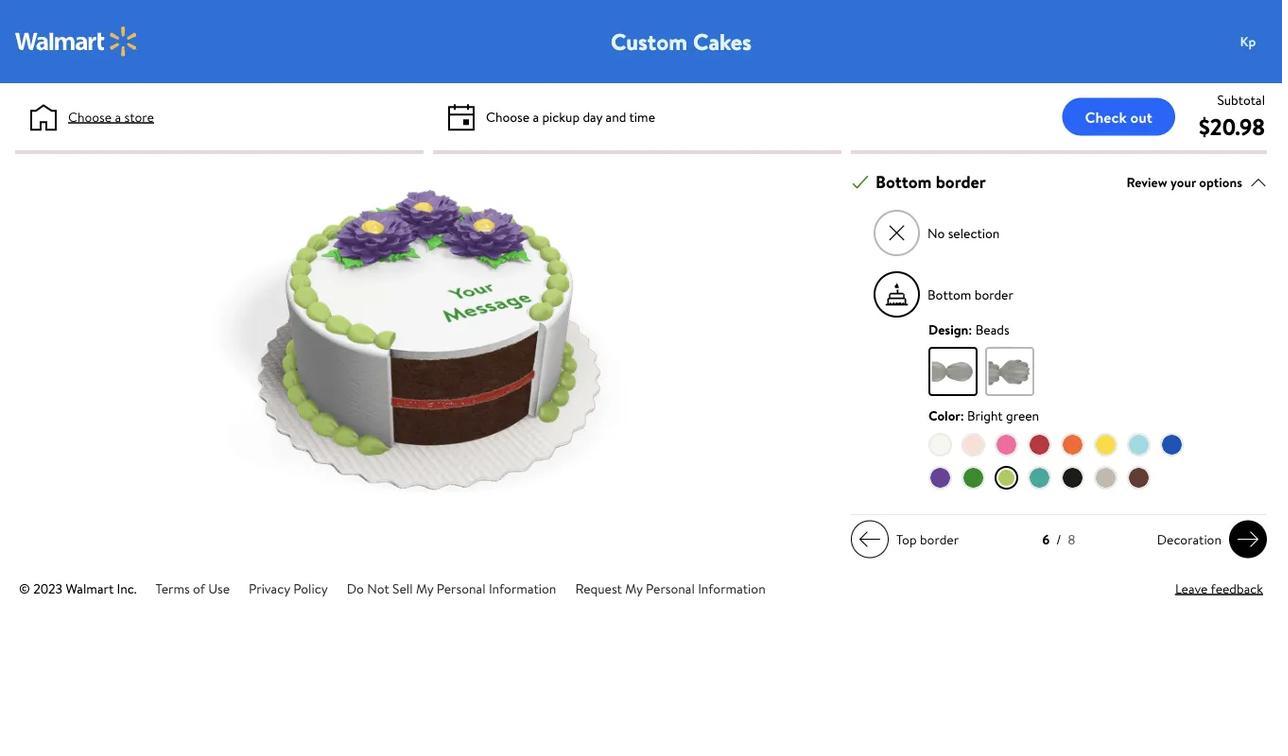 Task type: locate. For each thing, give the bounding box(es) containing it.
1 vertical spatial border
[[975, 285, 1013, 304]]

request
[[575, 579, 622, 598]]

a left store
[[115, 107, 121, 126]]

my right request
[[625, 579, 643, 598]]

bottom right ok icon
[[876, 170, 932, 194]]

my right sell
[[416, 579, 433, 598]]

0 horizontal spatial personal
[[437, 579, 486, 598]]

1 horizontal spatial a
[[533, 107, 539, 126]]

top border
[[896, 530, 959, 549]]

0 vertical spatial border
[[936, 170, 986, 194]]

icon for continue arrow image up feedback
[[1237, 528, 1259, 551]]

2 a from the left
[[533, 107, 539, 126]]

a inside choose a store link
[[115, 107, 121, 126]]

0 horizontal spatial icon for continue arrow image
[[859, 528, 881, 551]]

check out
[[1085, 106, 1153, 127]]

6
[[1042, 531, 1050, 549]]

review your options element
[[1126, 172, 1242, 192]]

choose for choose a store
[[68, 107, 112, 126]]

a for pickup
[[533, 107, 539, 126]]

and
[[606, 107, 626, 126]]

0 horizontal spatial a
[[115, 107, 121, 126]]

request my personal information
[[575, 579, 766, 598]]

bottom
[[876, 170, 932, 194], [928, 285, 971, 304]]

bottom border
[[876, 170, 986, 194], [928, 285, 1013, 304]]

privacy policy
[[249, 579, 328, 598]]

choose for choose a pickup day and time
[[486, 107, 530, 126]]

do not sell my personal information
[[347, 579, 556, 598]]

leave feedback button
[[1175, 579, 1263, 599]]

6 / 8
[[1042, 531, 1075, 549]]

2 information from the left
[[698, 579, 766, 598]]

:
[[969, 320, 972, 339], [960, 406, 964, 425]]

1 horizontal spatial information
[[698, 579, 766, 598]]

terms of use
[[156, 579, 230, 598]]

border up 'beads'
[[975, 285, 1013, 304]]

1 icon for continue arrow image from the left
[[859, 528, 881, 551]]

no
[[928, 224, 945, 242]]

a
[[115, 107, 121, 126], [533, 107, 539, 126]]

decoration link
[[1149, 521, 1267, 558]]

a left the pickup
[[533, 107, 539, 126]]

1 vertical spatial bottom border
[[928, 285, 1013, 304]]

1 horizontal spatial personal
[[646, 579, 695, 598]]

back to walmart.com image
[[15, 26, 138, 57]]

subtotal $20.98
[[1199, 90, 1265, 142]]

1 choose from the left
[[68, 107, 112, 126]]

personal right sell
[[437, 579, 486, 598]]

day
[[583, 107, 603, 126]]

information
[[489, 579, 556, 598], [698, 579, 766, 598]]

: left 'beads'
[[969, 320, 972, 339]]

review your options link
[[1126, 169, 1267, 195]]

2 choose from the left
[[486, 107, 530, 126]]

personal
[[437, 579, 486, 598], [646, 579, 695, 598]]

options
[[1199, 173, 1242, 191]]

2 personal from the left
[[646, 579, 695, 598]]

subtotal
[[1217, 90, 1265, 109]]

0 horizontal spatial information
[[489, 579, 556, 598]]

bottom border up the no
[[876, 170, 986, 194]]

0 vertical spatial bottom border
[[876, 170, 986, 194]]

: for design
[[969, 320, 972, 339]]

1 a from the left
[[115, 107, 121, 126]]

green
[[1006, 406, 1039, 425]]

my
[[416, 579, 433, 598], [625, 579, 643, 598]]

design
[[928, 320, 969, 339]]

privacy policy link
[[249, 579, 328, 598]]

choose
[[68, 107, 112, 126], [486, 107, 530, 126]]

1 horizontal spatial choose
[[486, 107, 530, 126]]

icon for continue arrow image left top
[[859, 528, 881, 551]]

design : beads
[[928, 320, 1009, 339]]

pickup
[[542, 107, 580, 126]]

1 vertical spatial bottom
[[928, 285, 971, 304]]

0 vertical spatial :
[[969, 320, 972, 339]]

choose left store
[[68, 107, 112, 126]]

0 vertical spatial bottom
[[876, 170, 932, 194]]

border for no selection
[[936, 170, 986, 194]]

feedback
[[1211, 579, 1263, 598]]

1 horizontal spatial icon for continue arrow image
[[1237, 528, 1259, 551]]

ok image
[[852, 174, 869, 191]]

1 horizontal spatial my
[[625, 579, 643, 598]]

decoration
[[1157, 530, 1222, 549]]

remove image
[[886, 223, 907, 244]]

0 horizontal spatial my
[[416, 579, 433, 598]]

1 information from the left
[[489, 579, 556, 598]]

no selection
[[928, 224, 1000, 242]]

bottom border for beads
[[928, 285, 1013, 304]]

choose a store
[[68, 107, 154, 126]]

icon for continue arrow image
[[859, 528, 881, 551], [1237, 528, 1259, 551]]

choose a store link
[[68, 107, 154, 127]]

2 icon for continue arrow image from the left
[[1237, 528, 1259, 551]]

request my personal information link
[[575, 579, 766, 598]]

border right top
[[920, 530, 959, 549]]

choose left the pickup
[[486, 107, 530, 126]]

1 vertical spatial :
[[960, 406, 964, 425]]

bottom up design
[[928, 285, 971, 304]]

of
[[193, 579, 205, 598]]

border
[[936, 170, 986, 194], [975, 285, 1013, 304], [920, 530, 959, 549]]

time
[[629, 107, 655, 126]]

0 horizontal spatial :
[[960, 406, 964, 425]]

sell
[[392, 579, 413, 598]]

0 horizontal spatial choose
[[68, 107, 112, 126]]

bottom border up design : beads
[[928, 285, 1013, 304]]

use
[[208, 579, 230, 598]]

: left bright
[[960, 406, 964, 425]]

border up the "no selection"
[[936, 170, 986, 194]]

1 horizontal spatial :
[[969, 320, 972, 339]]

personal right request
[[646, 579, 695, 598]]

inc.
[[117, 579, 137, 598]]



Task type: vqa. For each thing, say whether or not it's contained in the screenshot.
: for Design
yes



Task type: describe. For each thing, give the bounding box(es) containing it.
© 2023 walmart inc.
[[19, 579, 137, 598]]

©
[[19, 579, 30, 598]]

icon for continue arrow image inside the decoration link
[[1237, 528, 1259, 551]]

a for store
[[115, 107, 121, 126]]

kp button
[[1229, 23, 1282, 61]]

/
[[1056, 531, 1061, 549]]

selection
[[948, 224, 1000, 242]]

your
[[1171, 173, 1196, 191]]

choose a pickup day and time
[[486, 107, 655, 126]]

store
[[124, 107, 154, 126]]

bright
[[967, 406, 1003, 425]]

terms of use link
[[156, 579, 230, 598]]

terms
[[156, 579, 190, 598]]

out
[[1130, 106, 1153, 127]]

color
[[928, 406, 960, 425]]

beads
[[975, 320, 1009, 339]]

leave feedback
[[1175, 579, 1263, 598]]

privacy
[[249, 579, 290, 598]]

policy
[[293, 579, 328, 598]]

top border link
[[851, 521, 966, 558]]

custom
[[611, 26, 688, 57]]

leave
[[1175, 579, 1208, 598]]

2 vertical spatial border
[[920, 530, 959, 549]]

bottom for beads
[[928, 285, 971, 304]]

do
[[347, 579, 364, 598]]

2 my from the left
[[625, 579, 643, 598]]

bottom for no selection
[[876, 170, 932, 194]]

check out button
[[1062, 98, 1175, 136]]

icon for continue arrow image inside top border link
[[859, 528, 881, 551]]

up arrow image
[[1250, 174, 1267, 191]]

top
[[896, 530, 917, 549]]

1 personal from the left
[[437, 579, 486, 598]]

8
[[1068, 531, 1075, 549]]

review your options
[[1126, 173, 1242, 191]]

$20.98
[[1199, 111, 1265, 142]]

border for beads
[[975, 285, 1013, 304]]

review
[[1126, 173, 1167, 191]]

bottom border for no selection
[[876, 170, 986, 194]]

2023
[[33, 579, 62, 598]]

do not sell my personal information link
[[347, 579, 556, 598]]

walmart
[[66, 579, 114, 598]]

custom cakes
[[611, 26, 752, 57]]

1 my from the left
[[416, 579, 433, 598]]

not
[[367, 579, 389, 598]]

cakes
[[693, 26, 752, 57]]

check
[[1085, 106, 1127, 127]]

: for color
[[960, 406, 964, 425]]

color : bright green
[[928, 406, 1039, 425]]

kp
[[1240, 32, 1256, 50]]



